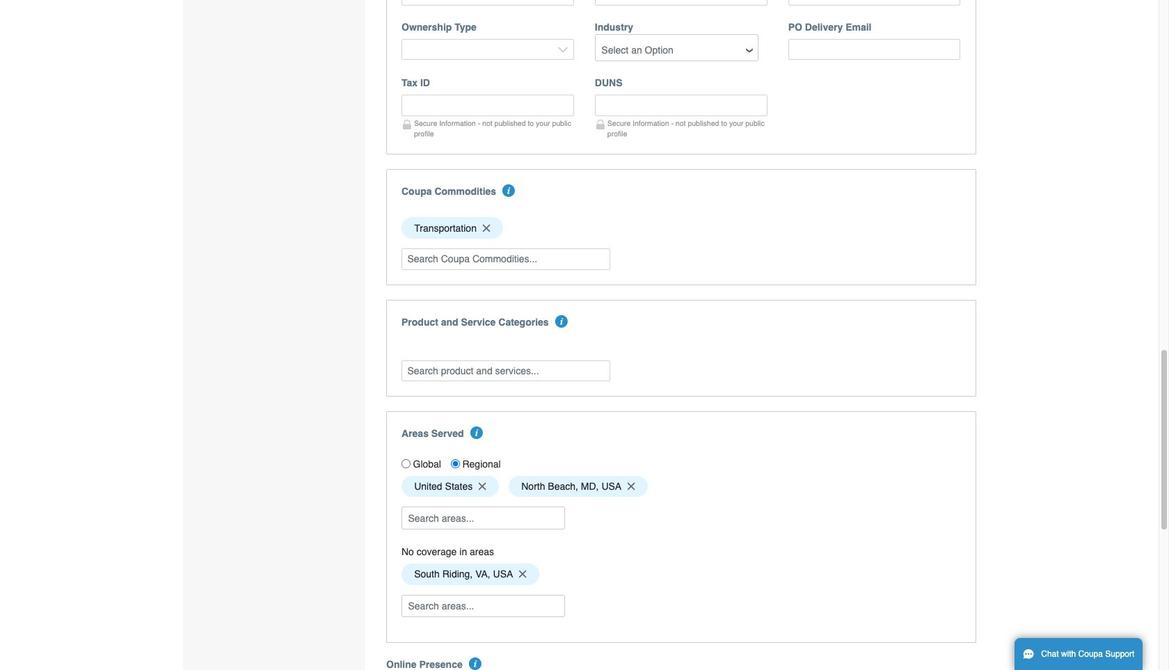 Task type: vqa. For each thing, say whether or not it's contained in the screenshot.
Select an Option 'TEXT FIELD'
yes



Task type: locate. For each thing, give the bounding box(es) containing it.
1 vertical spatial additional information image
[[555, 315, 568, 328]]

option for search areas... text box on the left bottom
[[402, 564, 539, 585]]

0 vertical spatial additional information image
[[503, 185, 515, 197]]

Search areas... text field
[[403, 508, 564, 529]]

2 selected areas list box from the top
[[397, 560, 966, 589]]

None radio
[[402, 459, 411, 468]]

option for search coupa commodities... "field"
[[402, 217, 503, 239]]

2 vertical spatial additional information image
[[469, 658, 482, 670]]

0 vertical spatial selected areas list box
[[397, 472, 966, 501]]

option
[[402, 217, 503, 239], [402, 476, 499, 497], [509, 476, 648, 497], [402, 564, 539, 585]]

2 horizontal spatial additional information image
[[555, 315, 568, 328]]

additional information image
[[503, 185, 515, 197], [555, 315, 568, 328], [469, 658, 482, 670]]

selected areas list box
[[397, 472, 966, 501], [397, 560, 966, 589]]

None text field
[[402, 0, 574, 5], [788, 0, 961, 5], [788, 39, 961, 60], [595, 95, 767, 116], [402, 0, 574, 5], [788, 0, 961, 5], [788, 39, 961, 60], [595, 95, 767, 116]]

1 vertical spatial selected areas list box
[[397, 560, 966, 589]]

option for search areas... text field on the bottom of the page
[[402, 476, 499, 497]]

0 horizontal spatial additional information image
[[469, 658, 482, 670]]

selected areas list box for search areas... text field on the bottom of the page
[[397, 472, 966, 501]]

None radio
[[451, 459, 460, 468]]

option inside selected list box
[[402, 217, 503, 239]]

1 selected areas list box from the top
[[397, 472, 966, 501]]

Select an Option text field
[[596, 40, 757, 61]]

None text field
[[402, 95, 574, 116]]



Task type: describe. For each thing, give the bounding box(es) containing it.
Search Coupa Commodities... field
[[402, 249, 610, 270]]

additional information image
[[470, 427, 483, 439]]

Search areas... text field
[[403, 596, 564, 617]]

selected areas list box for search areas... text box on the left bottom
[[397, 560, 966, 589]]

selected list box
[[397, 214, 966, 242]]

1 horizontal spatial additional information image
[[503, 185, 515, 197]]

Search product and services... field
[[402, 360, 610, 381]]



